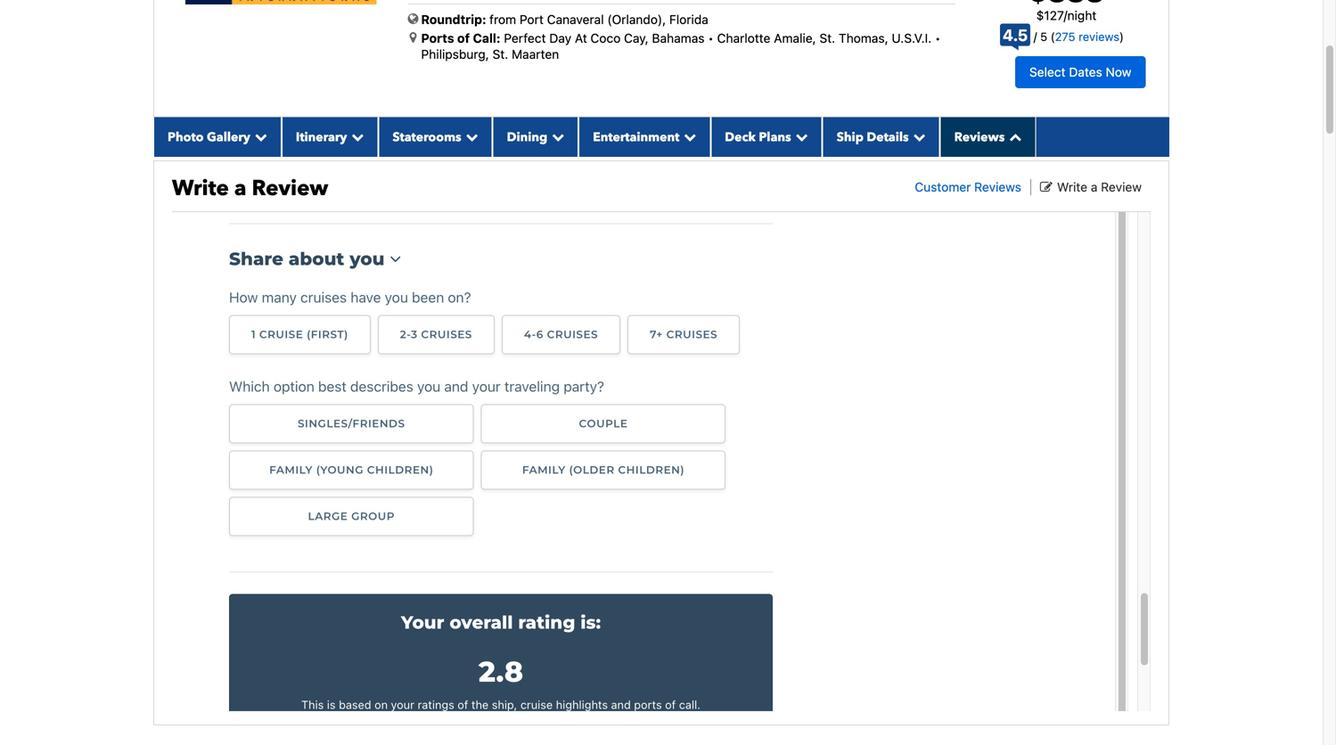 Task type: vqa. For each thing, say whether or not it's contained in the screenshot.
reviews dropdown button
yes



Task type: locate. For each thing, give the bounding box(es) containing it.
maarten
[[512, 47, 559, 62]]

/ for 4.5
[[1034, 30, 1038, 43]]

ports
[[421, 31, 454, 46]]

1 • from the left
[[708, 31, 714, 46]]

chevron down image inside entertainment dropdown button
[[680, 130, 697, 143]]

thomas,
[[839, 31, 889, 46]]

1 vertical spatial /
[[1034, 30, 1038, 43]]

chevron down image up the customer at top
[[909, 130, 926, 143]]

chevron down image left staterooms on the left
[[347, 130, 364, 143]]

chevron down image inside ship details dropdown button
[[909, 130, 926, 143]]

port
[[520, 12, 544, 27]]

edit image
[[1041, 181, 1053, 193]]

florida
[[670, 12, 709, 27]]

write a review down gallery
[[172, 174, 328, 203]]

1 horizontal spatial review
[[1101, 180, 1142, 194]]

chevron down image
[[347, 130, 364, 143], [462, 130, 479, 143], [548, 130, 565, 143], [792, 130, 808, 143], [909, 130, 926, 143]]

ports of call: perfect day at coco cay, bahamas • charlotte amalie, st. thomas, u.s.v.i. • philipsburg, st. maarten
[[421, 31, 941, 62]]

write
[[172, 174, 229, 203], [1057, 180, 1088, 194]]

chevron down image
[[250, 130, 267, 143], [680, 130, 697, 143]]

2 chevron down image from the left
[[462, 130, 479, 143]]

chevron down image for ship details
[[909, 130, 926, 143]]

/ inside 4.5 / 5 ( 275 reviews )
[[1034, 30, 1038, 43]]

1 horizontal spatial st.
[[820, 31, 836, 46]]

map marker image
[[410, 31, 417, 44]]

write a review right "edit" image
[[1057, 180, 1142, 194]]

gallery
[[207, 129, 250, 146]]

0 horizontal spatial st.
[[493, 47, 508, 62]]

1 chevron down image from the left
[[250, 130, 267, 143]]

/ for $127
[[1064, 8, 1068, 23]]

st. down call:
[[493, 47, 508, 62]]

1 chevron down image from the left
[[347, 130, 364, 143]]

from
[[490, 12, 516, 27]]

0 horizontal spatial chevron down image
[[250, 130, 267, 143]]

chevron down image inside "deck plans" dropdown button
[[792, 130, 808, 143]]

write down photo gallery
[[172, 174, 229, 203]]

philipsburg,
[[421, 47, 489, 62]]

chevron down image for staterooms
[[462, 130, 479, 143]]

5 chevron down image from the left
[[909, 130, 926, 143]]

plans
[[759, 129, 792, 146]]

reviews
[[955, 129, 1005, 146], [975, 180, 1022, 194]]

photo
[[168, 129, 204, 146]]

)
[[1120, 30, 1124, 43]]

review down itinerary
[[252, 174, 328, 203]]

chevron down image for deck plans
[[792, 130, 808, 143]]

/
[[1064, 8, 1068, 23], [1034, 30, 1038, 43]]

chevron down image left itinerary
[[250, 130, 267, 143]]

photo gallery button
[[153, 117, 282, 157]]

perfect
[[504, 31, 546, 46]]

dining
[[507, 129, 548, 146]]

roundtrip: from port canaveral (orlando), florida
[[421, 12, 709, 27]]

itinerary button
[[282, 117, 378, 157]]

reviews inside dropdown button
[[955, 129, 1005, 146]]

details
[[867, 129, 909, 146]]

1 horizontal spatial •
[[935, 31, 941, 46]]

0 horizontal spatial a
[[234, 174, 247, 203]]

chevron down image inside staterooms dropdown button
[[462, 130, 479, 143]]

reviews left "edit" image
[[975, 180, 1022, 194]]

/ up 4.5 / 5 ( 275 reviews )
[[1064, 8, 1068, 23]]

deck plans button
[[711, 117, 823, 157]]

select          dates now
[[1030, 65, 1132, 79]]

st. right amalie,
[[820, 31, 836, 46]]

a down gallery
[[234, 174, 247, 203]]

1 horizontal spatial chevron down image
[[680, 130, 697, 143]]

call:
[[473, 31, 501, 46]]

0 vertical spatial reviews
[[955, 129, 1005, 146]]

coco
[[591, 31, 621, 46]]

$127 / night
[[1037, 8, 1097, 23]]

write a review
[[172, 174, 328, 203], [1057, 180, 1142, 194]]

chevron down image left 'deck'
[[680, 130, 697, 143]]

night
[[1068, 8, 1097, 23]]

•
[[708, 31, 714, 46], [935, 31, 941, 46]]

• down the florida
[[708, 31, 714, 46]]

review right "edit" image
[[1101, 180, 1142, 194]]

a
[[234, 174, 247, 203], [1091, 180, 1098, 194]]

chevron down image for entertainment
[[680, 130, 697, 143]]

4.5 / 5 ( 275 reviews )
[[1003, 26, 1124, 45]]

3 chevron down image from the left
[[548, 130, 565, 143]]

0 horizontal spatial review
[[252, 174, 328, 203]]

• right u.s.v.i.
[[935, 31, 941, 46]]

0 horizontal spatial /
[[1034, 30, 1038, 43]]

1 horizontal spatial write
[[1057, 180, 1088, 194]]

charlotte
[[717, 31, 771, 46]]

chevron down image inside dining dropdown button
[[548, 130, 565, 143]]

2 chevron down image from the left
[[680, 130, 697, 143]]

0 vertical spatial /
[[1064, 8, 1068, 23]]

chevron down image left dining
[[462, 130, 479, 143]]

$127
[[1037, 8, 1064, 23]]

review
[[252, 174, 328, 203], [1101, 180, 1142, 194]]

photo gallery
[[168, 129, 250, 146]]

4 chevron down image from the left
[[792, 130, 808, 143]]

chevron down image inside itinerary dropdown button
[[347, 130, 364, 143]]

ship details button
[[823, 117, 940, 157]]

canaveral
[[547, 12, 604, 27]]

chevron down image left entertainment
[[548, 130, 565, 143]]

chevron down image for itinerary
[[347, 130, 364, 143]]

(orlando),
[[608, 12, 666, 27]]

u.s.v.i.
[[892, 31, 932, 46]]

royal caribbean image
[[185, 0, 377, 4]]

chevron down image left ship at the top right of page
[[792, 130, 808, 143]]

1 horizontal spatial /
[[1064, 8, 1068, 23]]

/ left 5
[[1034, 30, 1038, 43]]

entertainment
[[593, 129, 680, 146]]

0 vertical spatial st.
[[820, 31, 836, 46]]

write right "edit" image
[[1057, 180, 1088, 194]]

select          dates now link
[[1016, 56, 1146, 88]]

a right "edit" image
[[1091, 180, 1098, 194]]

0 horizontal spatial •
[[708, 31, 714, 46]]

reviews up customer reviews
[[955, 129, 1005, 146]]

chevron down image inside photo gallery dropdown button
[[250, 130, 267, 143]]

entertainment button
[[579, 117, 711, 157]]

st.
[[820, 31, 836, 46], [493, 47, 508, 62]]

reviews
[[1079, 30, 1120, 43]]

cay,
[[624, 31, 649, 46]]



Task type: describe. For each thing, give the bounding box(es) containing it.
itinerary
[[296, 129, 347, 146]]

1 horizontal spatial write a review
[[1057, 180, 1142, 194]]

globe image
[[408, 13, 419, 25]]

day
[[550, 31, 572, 46]]

at
[[575, 31, 587, 46]]

0 horizontal spatial write a review
[[172, 174, 328, 203]]

dates
[[1069, 65, 1103, 79]]

4.5
[[1003, 26, 1028, 45]]

bahamas
[[652, 31, 705, 46]]

now
[[1106, 65, 1132, 79]]

deck
[[725, 129, 756, 146]]

275 reviews link
[[1055, 30, 1120, 43]]

chevron up image
[[1005, 130, 1022, 143]]

275
[[1055, 30, 1076, 43]]

customer reviews link
[[915, 180, 1022, 194]]

chevron down image for dining
[[548, 130, 565, 143]]

dining button
[[493, 117, 579, 157]]

amalie,
[[774, 31, 816, 46]]

1 vertical spatial st.
[[493, 47, 508, 62]]

ship
[[837, 129, 864, 146]]

customer reviews
[[915, 180, 1022, 194]]

roundtrip:
[[421, 12, 487, 27]]

deck plans
[[725, 129, 792, 146]]

chevron down image for photo gallery
[[250, 130, 267, 143]]

customer
[[915, 180, 971, 194]]

staterooms
[[393, 129, 462, 146]]

(
[[1051, 30, 1055, 43]]

1 vertical spatial reviews
[[975, 180, 1022, 194]]

reviews button
[[940, 117, 1036, 157]]

ship details
[[837, 129, 909, 146]]

write a review main content
[[144, 0, 1179, 745]]

staterooms button
[[378, 117, 493, 157]]

select
[[1030, 65, 1066, 79]]

write a review link
[[1041, 180, 1142, 194]]

5
[[1041, 30, 1048, 43]]

1 horizontal spatial a
[[1091, 180, 1098, 194]]

of
[[457, 31, 470, 46]]

2 • from the left
[[935, 31, 941, 46]]

0 horizontal spatial write
[[172, 174, 229, 203]]



